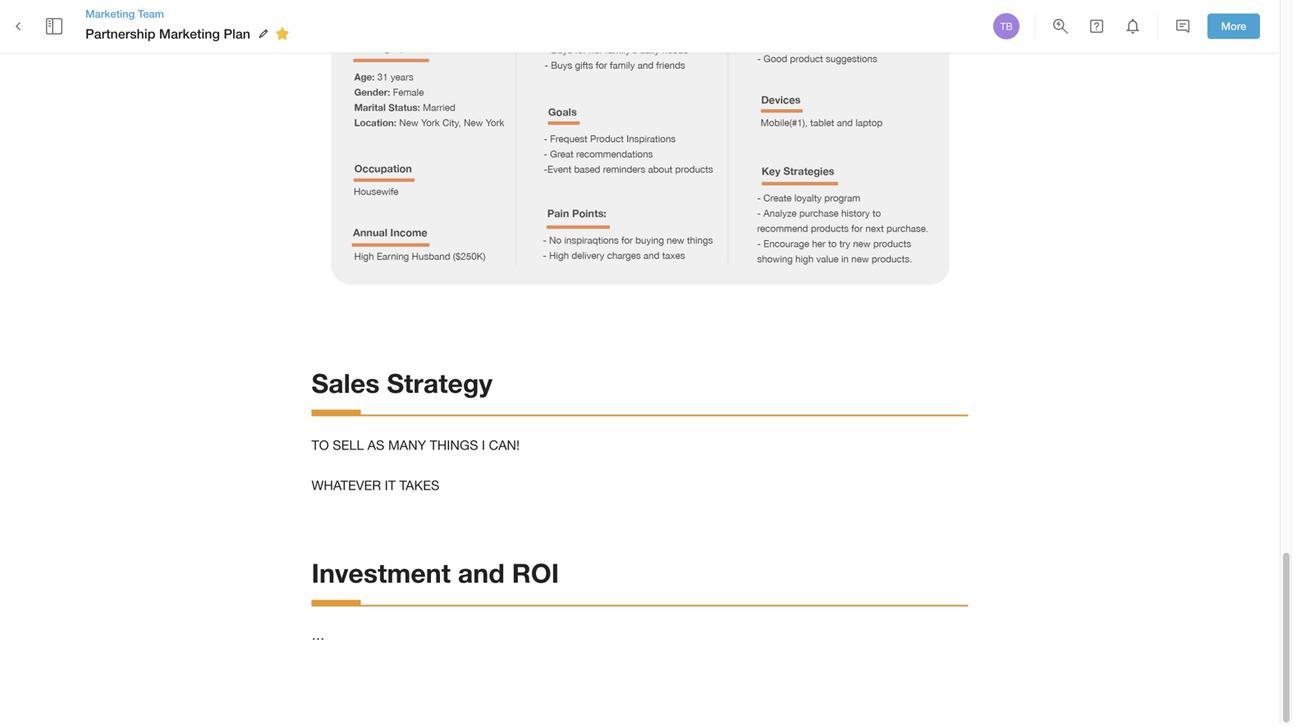 Task type: describe. For each thing, give the bounding box(es) containing it.
team
[[138, 7, 164, 20]]

1 horizontal spatial marketing
[[159, 26, 220, 41]]

0 horizontal spatial marketing
[[85, 7, 135, 20]]

it
[[385, 478, 396, 493]]

more button
[[1208, 14, 1261, 39]]

tb button
[[991, 11, 1022, 42]]

sell
[[333, 438, 364, 453]]

more
[[1222, 20, 1247, 33]]

to sell as many things i can!
[[312, 438, 520, 453]]

tb
[[1001, 21, 1013, 32]]

strategy
[[387, 368, 493, 399]]

partnership
[[85, 26, 156, 41]]

to
[[312, 438, 329, 453]]

can!
[[489, 438, 520, 453]]

sales strategy
[[312, 368, 493, 399]]

marketing team
[[85, 7, 164, 20]]

i
[[482, 438, 485, 453]]

many
[[388, 438, 426, 453]]

as
[[368, 438, 385, 453]]

marketing team link
[[85, 6, 295, 21]]

sales
[[312, 368, 380, 399]]

roi
[[512, 558, 559, 589]]

plan
[[224, 26, 250, 41]]



Task type: vqa. For each thing, say whether or not it's contained in the screenshot.
Save
no



Task type: locate. For each thing, give the bounding box(es) containing it.
marketing
[[85, 7, 135, 20], [159, 26, 220, 41]]

marketing down the marketing team link
[[159, 26, 220, 41]]

partnership marketing plan
[[85, 26, 250, 41]]

1 vertical spatial marketing
[[159, 26, 220, 41]]

whatever it takes
[[312, 478, 440, 493]]

investment
[[312, 558, 451, 589]]

marketing up partnership on the left top of page
[[85, 7, 135, 20]]

and
[[458, 558, 505, 589]]

investment and roi
[[312, 558, 559, 589]]

takes
[[399, 478, 440, 493]]

0 vertical spatial marketing
[[85, 7, 135, 20]]

…
[[312, 628, 325, 644]]

whatever
[[312, 478, 381, 493]]

things
[[430, 438, 478, 453]]



